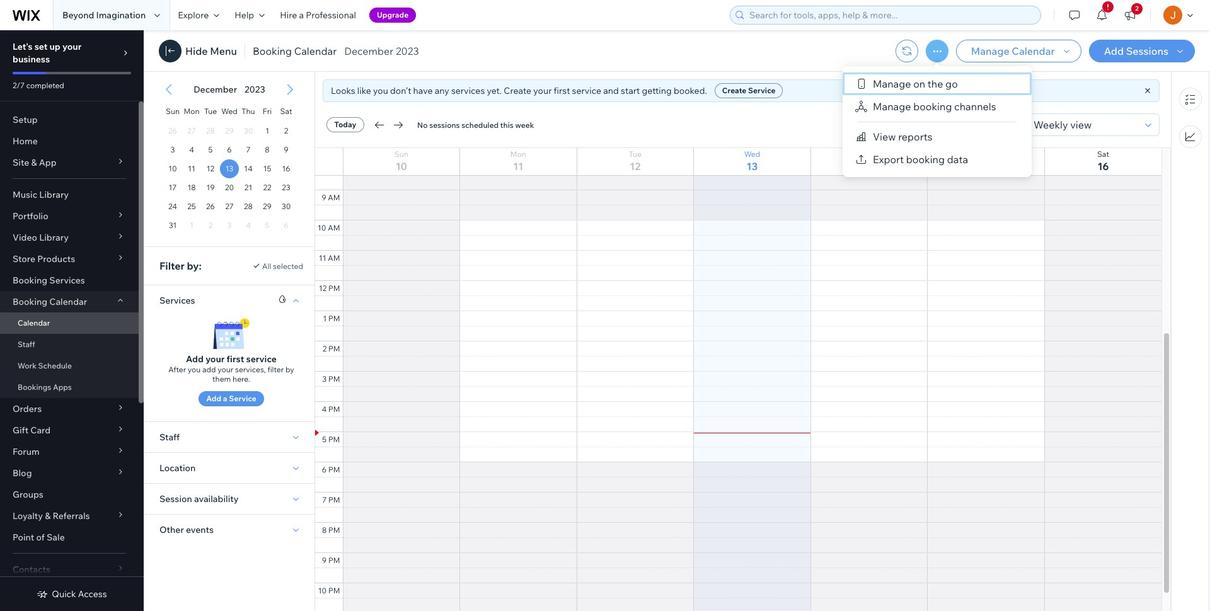 Task type: locate. For each thing, give the bounding box(es) containing it.
8 for 8 pm
[[322, 526, 327, 535]]

1 vertical spatial 6
[[322, 465, 327, 475]]

0 vertical spatial 1
[[266, 126, 269, 136]]

first up here. on the bottom of page
[[227, 354, 244, 365]]

1 vertical spatial booking
[[907, 153, 945, 166]]

2 library from the top
[[39, 232, 69, 243]]

grid containing 10
[[315, 0, 1172, 612]]

all
[[262, 261, 271, 271]]

11 pm from the top
[[328, 586, 340, 596]]

0 horizontal spatial wed
[[221, 107, 238, 116]]

row group
[[152, 122, 307, 247]]

0 horizontal spatial 11
[[188, 164, 195, 173]]

1 horizontal spatial booking calendar
[[253, 45, 337, 57]]

0 vertical spatial 7
[[246, 145, 251, 154]]

0 vertical spatial thu
[[242, 107, 255, 116]]

1 horizontal spatial first
[[554, 85, 570, 96]]

a right hire
[[299, 9, 304, 21]]

site
[[13, 157, 29, 168]]

add
[[202, 365, 216, 375]]

pm for 7 pm
[[328, 496, 340, 505]]

booking calendar down the 'booking services' at left
[[13, 296, 87, 308]]

9 inside row
[[284, 145, 289, 154]]

0 horizontal spatial you
[[188, 365, 201, 375]]

mon down week
[[511, 149, 526, 159]]

& right site
[[31, 157, 37, 168]]

add inside add your first service after you add your services, filter by them here.
[[186, 354, 204, 365]]

1 vertical spatial december
[[194, 84, 237, 95]]

1 vertical spatial a
[[223, 394, 227, 404]]

0 vertical spatial 2023
[[396, 45, 419, 57]]

row
[[163, 99, 296, 122], [163, 122, 296, 141], [163, 141, 296, 160], [315, 148, 1162, 176], [163, 160, 296, 178], [163, 178, 296, 197], [163, 197, 296, 216]]

14 right wednesday, december 13, 2023 cell
[[244, 164, 253, 173]]

9 for 9
[[284, 145, 289, 154]]

6 for 6
[[227, 145, 232, 154]]

0 vertical spatial sun
[[166, 107, 180, 116]]

this
[[501, 120, 514, 130]]

add your first service after you add your services, filter by them here.
[[168, 354, 294, 384]]

booking down 'the'
[[914, 100, 952, 113]]

10 pm from the top
[[328, 556, 340, 566]]

14 inside thu 14
[[864, 160, 875, 173]]

library up the "products"
[[39, 232, 69, 243]]

pm down '2 pm' on the left bottom of the page
[[328, 375, 340, 384]]

december up sun mon tue wed thu
[[194, 84, 237, 95]]

library for music library
[[39, 189, 69, 201]]

services down store products dropdown button
[[49, 275, 85, 286]]

hide menu
[[185, 45, 237, 57]]

grid
[[315, 0, 1172, 612], [152, 73, 307, 247]]

1 horizontal spatial thu
[[863, 149, 876, 159]]

2 button
[[1117, 0, 1144, 30]]

manage calendar
[[971, 45, 1055, 57]]

0 horizontal spatial a
[[223, 394, 227, 404]]

8 up the 22
[[265, 145, 270, 154]]

products
[[37, 253, 75, 265]]

1 vertical spatial 2
[[284, 126, 288, 136]]

booking for data
[[907, 153, 945, 166]]

beyond imagination
[[62, 9, 146, 21]]

& right loyalty
[[45, 511, 51, 522]]

sessions
[[429, 120, 460, 130]]

location
[[160, 463, 196, 474]]

groups link
[[0, 484, 139, 506]]

2 vertical spatial manage
[[873, 100, 911, 113]]

booking down the 'booking services' at left
[[13, 296, 47, 308]]

10 for 10 pm
[[318, 586, 327, 596]]

1 vertical spatial 3
[[322, 375, 327, 384]]

0 vertical spatial service
[[748, 86, 776, 95]]

0 vertical spatial sat
[[280, 107, 292, 116]]

5 up 19 on the top
[[208, 145, 213, 154]]

library up portfolio dropdown button
[[39, 189, 69, 201]]

2 vertical spatial 2
[[323, 344, 327, 354]]

view reports
[[873, 131, 933, 143]]

row containing 1
[[163, 122, 296, 141]]

0 horizontal spatial 16
[[282, 164, 290, 173]]

manage up view
[[873, 100, 911, 113]]

3 inside row group
[[171, 145, 175, 154]]

2 inside button
[[1136, 4, 1139, 13]]

0 horizontal spatial 12
[[207, 164, 214, 173]]

1 pm from the top
[[328, 284, 340, 293]]

2 vertical spatial booking
[[13, 296, 47, 308]]

thu down view
[[863, 149, 876, 159]]

manage inside manage on the go button
[[873, 78, 911, 90]]

7 for 7 pm
[[322, 496, 327, 505]]

1 horizontal spatial december
[[344, 45, 394, 57]]

1 vertical spatial wed
[[744, 149, 761, 159]]

0 horizontal spatial 3
[[171, 145, 175, 154]]

pm for 3 pm
[[328, 375, 340, 384]]

9 for 9 am
[[322, 193, 326, 202]]

pm
[[328, 284, 340, 293], [328, 314, 340, 323], [328, 344, 340, 354], [328, 375, 340, 384], [328, 405, 340, 414], [328, 435, 340, 445], [328, 465, 340, 475], [328, 496, 340, 505], [328, 526, 340, 535], [328, 556, 340, 566], [328, 586, 340, 596]]

3 pm from the top
[[328, 344, 340, 354]]

0 horizontal spatial 2
[[284, 126, 288, 136]]

here.
[[233, 375, 250, 384]]

1 horizontal spatial services
[[160, 295, 195, 306]]

1 horizontal spatial 16
[[1098, 160, 1109, 173]]

7 up 21
[[246, 145, 251, 154]]

1 for 1
[[266, 126, 269, 136]]

add inside the add a service button
[[206, 394, 221, 404]]

7 pm
[[322, 496, 340, 505]]

library inside 'dropdown button'
[[39, 232, 69, 243]]

manage on the go
[[873, 78, 958, 90]]

1 horizontal spatial service
[[748, 86, 776, 95]]

6 pm from the top
[[328, 435, 340, 445]]

8 inside row group
[[265, 145, 270, 154]]

music
[[13, 189, 37, 201]]

12
[[630, 160, 641, 173], [207, 164, 214, 173], [319, 284, 327, 293]]

0 vertical spatial booking
[[914, 100, 952, 113]]

0 vertical spatial am
[[328, 193, 340, 202]]

5 down '4 pm'
[[322, 435, 327, 445]]

add for a
[[206, 394, 221, 404]]

1 vertical spatial 8
[[322, 526, 327, 535]]

5 pm
[[322, 435, 340, 445]]

a for service
[[223, 394, 227, 404]]

service inside add your first service after you add your services, filter by them here.
[[246, 354, 277, 365]]

sat
[[280, 107, 292, 116], [1098, 149, 1110, 159]]

5 pm from the top
[[328, 405, 340, 414]]

1 vertical spatial mon
[[511, 149, 526, 159]]

row containing 24
[[163, 197, 296, 216]]

your right up
[[62, 41, 82, 52]]

staff inside 'sidebar' element
[[18, 340, 35, 349]]

1 horizontal spatial &
[[45, 511, 51, 522]]

am up 12 pm
[[328, 253, 340, 263]]

pm down "5 pm"
[[328, 465, 340, 475]]

3 am from the top
[[328, 253, 340, 263]]

create right yet.
[[504, 85, 532, 96]]

booking
[[253, 45, 292, 57], [13, 275, 47, 286], [13, 296, 47, 308]]

6 up wednesday, december 13, 2023 cell
[[227, 145, 232, 154]]

1 vertical spatial booking calendar
[[13, 296, 87, 308]]

alert
[[190, 84, 269, 95]]

2 horizontal spatial 2
[[1136, 4, 1139, 13]]

mon 11
[[511, 149, 526, 173]]

create
[[504, 85, 532, 96], [722, 86, 747, 95]]

1 horizontal spatial 1
[[323, 314, 327, 323]]

0 horizontal spatial 2023
[[245, 84, 265, 95]]

0 horizontal spatial add
[[186, 354, 204, 365]]

1 vertical spatial booking
[[13, 275, 47, 286]]

2 pm from the top
[[328, 314, 340, 323]]

0 vertical spatial tue
[[204, 107, 217, 116]]

your right add
[[218, 365, 233, 375]]

2023 up fri
[[245, 84, 265, 95]]

1 down fri
[[266, 126, 269, 136]]

service up here. on the bottom of page
[[246, 354, 277, 365]]

11 down 10 am at left
[[319, 253, 326, 263]]

thu
[[242, 107, 255, 116], [863, 149, 876, 159]]

4
[[189, 145, 194, 154], [322, 405, 327, 414]]

9
[[284, 145, 289, 154], [322, 193, 326, 202], [322, 556, 327, 566]]

1 vertical spatial service
[[229, 394, 256, 404]]

like
[[357, 85, 371, 96]]

10 pm
[[318, 586, 340, 596]]

staff up work
[[18, 340, 35, 349]]

thu inside row
[[242, 107, 255, 116]]

1 vertical spatial 4
[[322, 405, 327, 414]]

manage left on
[[873, 78, 911, 90]]

1 horizontal spatial 15
[[981, 160, 992, 173]]

20
[[225, 183, 234, 192]]

11 up 18
[[188, 164, 195, 173]]

6 up 7 pm
[[322, 465, 327, 475]]

orders
[[13, 404, 42, 415]]

a for professional
[[299, 9, 304, 21]]

2 up 3 pm
[[323, 344, 327, 354]]

1 horizontal spatial a
[[299, 9, 304, 21]]

12 pm
[[319, 284, 340, 293]]

channels
[[955, 100, 997, 113]]

1 horizontal spatial grid
[[315, 0, 1172, 612]]

services
[[49, 275, 85, 286], [160, 295, 195, 306]]

pm up 6 pm
[[328, 435, 340, 445]]

2 vertical spatial add
[[206, 394, 221, 404]]

pm for 6 pm
[[328, 465, 340, 475]]

thu left fri
[[242, 107, 255, 116]]

0 horizontal spatial 4
[[189, 145, 194, 154]]

6 for 6 pm
[[322, 465, 327, 475]]

Search for tools, apps, help & more... field
[[746, 6, 1037, 24]]

row containing 17
[[163, 178, 296, 197]]

am for 9 am
[[328, 193, 340, 202]]

9 up 10 pm
[[322, 556, 327, 566]]

1 vertical spatial sun
[[395, 149, 408, 159]]

0 vertical spatial 8
[[265, 145, 270, 154]]

first
[[554, 85, 570, 96], [227, 354, 244, 365]]

add inside add sessions button
[[1105, 45, 1124, 57]]

8 for 8
[[265, 145, 270, 154]]

3 for 3 pm
[[322, 375, 327, 384]]

mon down the hide
[[184, 107, 200, 116]]

pm down the 8 pm
[[328, 556, 340, 566]]

pm down 9 pm on the left of page
[[328, 586, 340, 596]]

1 horizontal spatial 8
[[322, 526, 327, 535]]

looks
[[331, 85, 355, 96]]

8 pm
[[322, 526, 340, 535]]

4 up 18
[[189, 145, 194, 154]]

booking down 'store'
[[13, 275, 47, 286]]

booking services
[[13, 275, 85, 286]]

0 horizontal spatial menu
[[843, 73, 1032, 171]]

11 down week
[[513, 160, 524, 173]]

1 am from the top
[[328, 193, 340, 202]]

0 vertical spatial &
[[31, 157, 37, 168]]

and
[[604, 85, 619, 96]]

calendar
[[294, 45, 337, 57], [1012, 45, 1055, 57], [49, 296, 87, 308], [18, 318, 50, 328]]

add for your
[[186, 354, 204, 365]]

week
[[515, 120, 534, 130]]

wednesday, december 13, 2023 cell
[[220, 160, 239, 178]]

first left "and"
[[554, 85, 570, 96]]

9 up 23
[[284, 145, 289, 154]]

upgrade button
[[369, 8, 416, 23]]

3 up 17
[[171, 145, 175, 154]]

1 vertical spatial am
[[328, 223, 340, 233]]

4 inside row group
[[189, 145, 194, 154]]

help
[[235, 9, 254, 21]]

27
[[225, 202, 234, 211]]

menu
[[843, 73, 1032, 171], [1172, 80, 1209, 156]]

2 horizontal spatial add
[[1105, 45, 1124, 57]]

1 vertical spatial service
[[246, 354, 277, 365]]

7 down 6 pm
[[322, 496, 327, 505]]

16 inside row group
[[282, 164, 290, 173]]

add
[[1105, 45, 1124, 57], [186, 354, 204, 365], [206, 394, 221, 404]]

25
[[187, 202, 196, 211]]

0 horizontal spatial service
[[229, 394, 256, 404]]

manage inside manage booking channels button
[[873, 100, 911, 113]]

1 vertical spatial you
[[188, 365, 201, 375]]

2 up 23
[[284, 126, 288, 136]]

1 down 12 pm
[[323, 314, 327, 323]]

on
[[914, 78, 926, 90]]

loyalty
[[13, 511, 43, 522]]

pm for 1 pm
[[328, 314, 340, 323]]

11 for 11
[[188, 164, 195, 173]]

booking calendar down hire
[[253, 45, 337, 57]]

you
[[373, 85, 388, 96], [188, 365, 201, 375]]

0 horizontal spatial service
[[246, 354, 277, 365]]

let's set up your business
[[13, 41, 82, 65]]

2 am from the top
[[328, 223, 340, 233]]

service left "and"
[[572, 85, 602, 96]]

1 horizontal spatial add
[[206, 394, 221, 404]]

up
[[49, 41, 60, 52]]

december up like
[[344, 45, 394, 57]]

0 vertical spatial staff
[[18, 340, 35, 349]]

1 vertical spatial 1
[[323, 314, 327, 323]]

0 vertical spatial first
[[554, 85, 570, 96]]

booking down hire
[[253, 45, 292, 57]]

am down 9 am on the top of the page
[[328, 223, 340, 233]]

1 vertical spatial 5
[[322, 435, 327, 445]]

5 for 5 pm
[[322, 435, 327, 445]]

2/7 completed
[[13, 81, 64, 90]]

fri
[[263, 107, 272, 116]]

8 up 9 pm on the left of page
[[322, 526, 327, 535]]

alert containing december
[[190, 84, 269, 95]]

8 pm from the top
[[328, 496, 340, 505]]

& for loyalty
[[45, 511, 51, 522]]

1 for 1 pm
[[323, 314, 327, 323]]

4 pm from the top
[[328, 375, 340, 384]]

1 library from the top
[[39, 189, 69, 201]]

None field
[[1030, 114, 1142, 136]]

row group containing 1
[[152, 122, 307, 247]]

15 up the 22
[[263, 164, 271, 173]]

a inside "link"
[[299, 9, 304, 21]]

am up 10 am at left
[[328, 193, 340, 202]]

a down them
[[223, 394, 227, 404]]

1 vertical spatial &
[[45, 511, 51, 522]]

0 vertical spatial 9
[[284, 145, 289, 154]]

2 horizontal spatial 11
[[513, 160, 524, 173]]

other
[[160, 525, 184, 536]]

0 horizontal spatial mon
[[184, 107, 200, 116]]

6 inside row group
[[227, 145, 232, 154]]

pm up the 1 pm
[[328, 284, 340, 293]]

manage up channels at top right
[[971, 45, 1010, 57]]

9 up 10 am at left
[[322, 193, 326, 202]]

12 for 12 pm
[[319, 284, 327, 293]]

2/7
[[13, 81, 25, 90]]

wed
[[221, 107, 238, 116], [744, 149, 761, 159]]

1 vertical spatial staff
[[160, 432, 180, 443]]

services down filter by:
[[160, 295, 195, 306]]

0 horizontal spatial 1
[[266, 126, 269, 136]]

professional
[[306, 9, 356, 21]]

17
[[169, 183, 177, 192]]

manage inside manage calendar button
[[971, 45, 1010, 57]]

14 down view
[[864, 160, 875, 173]]

am for 11 am
[[328, 253, 340, 263]]

quick access
[[52, 589, 107, 600]]

booking calendar button
[[0, 291, 139, 313]]

today
[[335, 120, 356, 129]]

export booking data button
[[843, 148, 1032, 171]]

you right like
[[373, 85, 388, 96]]

0 horizontal spatial 13
[[225, 164, 234, 173]]

0 horizontal spatial december
[[194, 84, 237, 95]]

1 vertical spatial 2023
[[245, 84, 265, 95]]

a inside button
[[223, 394, 227, 404]]

you left add
[[188, 365, 201, 375]]

2 up add sessions
[[1136, 4, 1139, 13]]

other events button
[[160, 523, 214, 538]]

staff up location
[[160, 432, 180, 443]]

all selected
[[262, 261, 303, 271]]

0 vertical spatial manage
[[971, 45, 1010, 57]]

1 horizontal spatial 3
[[322, 375, 327, 384]]

access
[[78, 589, 107, 600]]

0 vertical spatial booking calendar
[[253, 45, 337, 57]]

1 horizontal spatial 7
[[322, 496, 327, 505]]

service inside the add a service button
[[229, 394, 256, 404]]

1 vertical spatial sat
[[1098, 149, 1110, 159]]

4 down 3 pm
[[322, 405, 327, 414]]

other events
[[160, 525, 214, 536]]

pm up the 8 pm
[[328, 496, 340, 505]]

service
[[572, 85, 602, 96], [246, 354, 277, 365]]

3 for 3
[[171, 145, 175, 154]]

12 inside row group
[[207, 164, 214, 173]]

pm up "5 pm"
[[328, 405, 340, 414]]

pm down 7 pm
[[328, 526, 340, 535]]

2023
[[396, 45, 419, 57], [245, 84, 265, 95]]

7 pm from the top
[[328, 465, 340, 475]]

18
[[188, 183, 196, 192]]

booking down reports
[[907, 153, 945, 166]]

7 for 7
[[246, 145, 251, 154]]

1 horizontal spatial sun
[[395, 149, 408, 159]]

booking inside dropdown button
[[13, 296, 47, 308]]

& inside "dropdown button"
[[45, 511, 51, 522]]

23
[[282, 183, 291, 192]]

site & app button
[[0, 152, 139, 173]]

0 horizontal spatial 7
[[246, 145, 251, 154]]

pm down the 1 pm
[[328, 344, 340, 354]]

1 horizontal spatial you
[[373, 85, 388, 96]]

staff button
[[160, 430, 180, 445]]

groups
[[13, 489, 43, 501]]

0 vertical spatial add
[[1105, 45, 1124, 57]]

them
[[213, 375, 231, 384]]

0 vertical spatial 4
[[189, 145, 194, 154]]

december for december 2023
[[344, 45, 394, 57]]

0 vertical spatial service
[[572, 85, 602, 96]]

pm for 5 pm
[[328, 435, 340, 445]]

2023 down upgrade button
[[396, 45, 419, 57]]

staff for staff link in the left of the page
[[18, 340, 35, 349]]

1 vertical spatial 9
[[322, 193, 326, 202]]

1 vertical spatial 7
[[322, 496, 327, 505]]

booking for booking calendar dropdown button at the left of the page
[[13, 296, 47, 308]]

pm for 2 pm
[[328, 344, 340, 354]]

1 inside row
[[266, 126, 269, 136]]

0 vertical spatial 5
[[208, 145, 213, 154]]

9 pm from the top
[[328, 526, 340, 535]]

create right 'booked.' at right top
[[722, 86, 747, 95]]

3 up '4 pm'
[[322, 375, 327, 384]]

13 inside wed 13
[[747, 160, 758, 173]]

portfolio button
[[0, 206, 139, 227]]

15 right data
[[981, 160, 992, 173]]

row containing 3
[[163, 141, 296, 160]]

create inside button
[[722, 86, 747, 95]]

december 2023
[[344, 45, 419, 57]]

pm up '2 pm' on the left bottom of the page
[[328, 314, 340, 323]]

store products button
[[0, 248, 139, 270]]

& inside popup button
[[31, 157, 37, 168]]

1 horizontal spatial 4
[[322, 405, 327, 414]]



Task type: describe. For each thing, give the bounding box(es) containing it.
4 for 4
[[189, 145, 194, 154]]

add a service
[[206, 394, 256, 404]]

today button
[[327, 117, 364, 132]]

sat 16
[[1098, 149, 1110, 173]]

you inside add your first service after you add your services, filter by them here.
[[188, 365, 201, 375]]

0 horizontal spatial tue
[[204, 107, 217, 116]]

12 for 12
[[207, 164, 214, 173]]

menu
[[210, 45, 237, 57]]

go
[[946, 78, 958, 90]]

filter
[[160, 260, 185, 272]]

december for december
[[194, 84, 237, 95]]

1 pm
[[323, 314, 340, 323]]

your up them
[[206, 354, 225, 365]]

set
[[34, 41, 48, 52]]

staff link
[[0, 334, 139, 356]]

11 for 11 am
[[319, 253, 326, 263]]

work schedule
[[18, 361, 72, 371]]

manage for manage calendar
[[971, 45, 1010, 57]]

video
[[13, 232, 37, 243]]

create service
[[722, 86, 776, 95]]

your inside let's set up your business
[[62, 41, 82, 52]]

pm for 4 pm
[[328, 405, 340, 414]]

0 vertical spatial booking
[[253, 45, 292, 57]]

28
[[244, 202, 253, 211]]

gift card
[[13, 425, 51, 436]]

the
[[928, 78, 944, 90]]

hire
[[280, 9, 297, 21]]

your up week
[[534, 85, 552, 96]]

card
[[30, 425, 51, 436]]

5 for 5
[[208, 145, 213, 154]]

sidebar element
[[0, 30, 144, 612]]

am for 10 am
[[328, 223, 340, 233]]

row containing sun
[[163, 99, 296, 122]]

looks like you don't have any services yet. create your first service and start getting booked.
[[331, 85, 707, 96]]

0 horizontal spatial 14
[[244, 164, 253, 173]]

30
[[282, 202, 291, 211]]

portfolio
[[13, 211, 48, 222]]

12 inside tue 12
[[630, 160, 641, 173]]

calendar link
[[0, 313, 139, 334]]

calendar inside button
[[1012, 45, 1055, 57]]

export
[[873, 153, 904, 166]]

by:
[[187, 260, 202, 272]]

services inside 'sidebar' element
[[49, 275, 85, 286]]

9 for 9 pm
[[322, 556, 327, 566]]

calendar inside dropdown button
[[49, 296, 87, 308]]

work schedule link
[[0, 356, 139, 377]]

services,
[[235, 365, 266, 375]]

bookings
[[18, 383, 51, 392]]

library for video library
[[39, 232, 69, 243]]

staff for staff button
[[160, 432, 180, 443]]

point of sale link
[[0, 527, 139, 549]]

let's
[[13, 41, 33, 52]]

home link
[[0, 131, 139, 152]]

no sessions scheduled this week
[[417, 120, 534, 130]]

music library
[[13, 189, 69, 201]]

selected
[[273, 261, 303, 271]]

getting
[[642, 85, 672, 96]]

session
[[160, 494, 192, 505]]

contacts
[[13, 564, 50, 576]]

create service button
[[715, 83, 783, 98]]

pm for 8 pm
[[328, 526, 340, 535]]

1 horizontal spatial mon
[[511, 149, 526, 159]]

apps
[[53, 383, 72, 392]]

grid containing december
[[152, 73, 307, 247]]

scheduled
[[462, 120, 499, 130]]

loyalty & referrals button
[[0, 506, 139, 527]]

sat for sat
[[280, 107, 292, 116]]

0 vertical spatial wed
[[221, 107, 238, 116]]

0 vertical spatial mon
[[184, 107, 200, 116]]

1 vertical spatial thu
[[863, 149, 876, 159]]

1 horizontal spatial service
[[572, 85, 602, 96]]

16 inside 'sat 16'
[[1098, 160, 1109, 173]]

add for sessions
[[1105, 45, 1124, 57]]

sessions
[[1127, 45, 1169, 57]]

0 vertical spatial you
[[373, 85, 388, 96]]

thu 14
[[863, 149, 876, 173]]

pm for 10 pm
[[328, 586, 340, 596]]

work
[[18, 361, 37, 371]]

booking for channels
[[914, 100, 952, 113]]

4 for 4 pm
[[322, 405, 327, 414]]

1 horizontal spatial wed
[[744, 149, 761, 159]]

help button
[[227, 0, 272, 30]]

1 horizontal spatial menu
[[1172, 80, 1209, 156]]

store
[[13, 253, 35, 265]]

service inside create service button
[[748, 86, 776, 95]]

10 for 10 am
[[318, 223, 326, 233]]

upgrade
[[377, 10, 409, 20]]

point of sale
[[13, 532, 65, 544]]

1 horizontal spatial 2023
[[396, 45, 419, 57]]

blog button
[[0, 463, 139, 484]]

3 pm
[[322, 375, 340, 384]]

15 link
[[928, 148, 1045, 175]]

manage for manage booking channels
[[873, 100, 911, 113]]

13 inside cell
[[225, 164, 234, 173]]

schedule
[[38, 361, 72, 371]]

sun for 10
[[395, 149, 408, 159]]

any
[[435, 85, 449, 96]]

10 for 10
[[169, 164, 177, 173]]

0 horizontal spatial 15
[[263, 164, 271, 173]]

sat for sat 16
[[1098, 149, 1110, 159]]

manage for manage on the go
[[873, 78, 911, 90]]

26
[[206, 202, 215, 211]]

session availability button
[[160, 492, 239, 507]]

video library button
[[0, 227, 139, 248]]

1 vertical spatial services
[[160, 295, 195, 306]]

menu containing manage on the go
[[843, 73, 1032, 171]]

sun for mon
[[166, 107, 180, 116]]

& for site
[[31, 157, 37, 168]]

pm for 9 pm
[[328, 556, 340, 566]]

add sessions button
[[1089, 40, 1195, 62]]

0 horizontal spatial create
[[504, 85, 532, 96]]

don't
[[390, 85, 411, 96]]

reports
[[899, 131, 933, 143]]

pm for 12 pm
[[328, 284, 340, 293]]

2 pm
[[323, 344, 340, 354]]

10 am
[[318, 223, 340, 233]]

add a service button
[[199, 392, 264, 407]]

11 am
[[319, 253, 340, 263]]

hide
[[185, 45, 208, 57]]

2023 inside grid
[[245, 84, 265, 95]]

forum
[[13, 446, 39, 458]]

first inside add your first service after you add your services, filter by them here.
[[227, 354, 244, 365]]

loyalty & referrals
[[13, 511, 90, 522]]

manage booking channels
[[873, 100, 997, 113]]

events
[[186, 525, 214, 536]]

1 vertical spatial tue
[[629, 149, 642, 159]]

booking for booking services link
[[13, 275, 47, 286]]

point
[[13, 532, 34, 544]]

9 am
[[322, 193, 340, 202]]

11 inside mon 11
[[513, 160, 524, 173]]

booking calendar inside dropdown button
[[13, 296, 87, 308]]

29
[[263, 202, 272, 211]]

10 inside the 'sun 10'
[[396, 160, 407, 173]]

setup
[[13, 114, 38, 125]]

data
[[947, 153, 969, 166]]

location button
[[160, 461, 196, 476]]

of
[[36, 532, 45, 544]]

2 inside row group
[[284, 126, 288, 136]]

forum button
[[0, 441, 139, 463]]

quick
[[52, 589, 76, 600]]

tue 12
[[629, 149, 642, 173]]

gift
[[13, 425, 28, 436]]

home
[[13, 136, 38, 147]]



Task type: vqa. For each thing, say whether or not it's contained in the screenshot.
Need more help?
no



